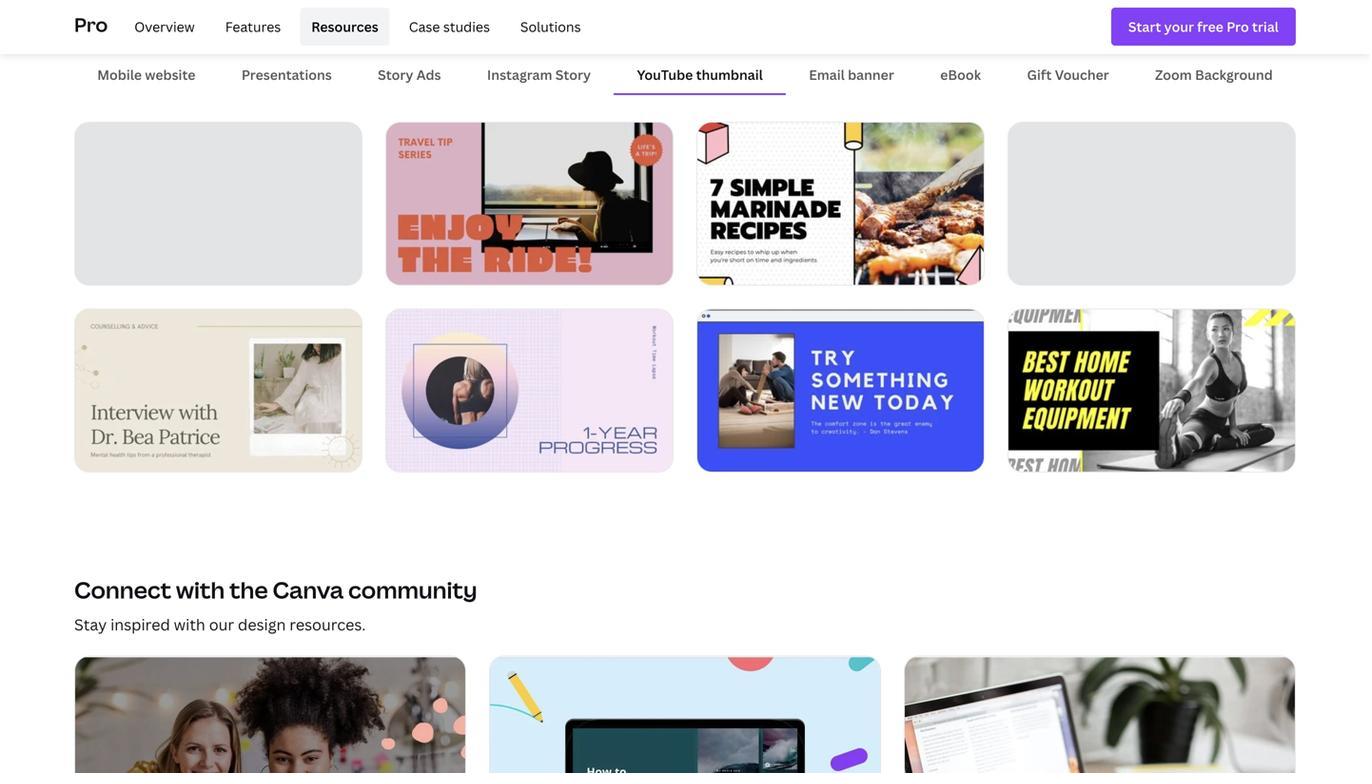 Task type: vqa. For each thing, say whether or not it's contained in the screenshot.
you inside button, you can easily add anything to your page - checklists, charts, graphics, and more!
no



Task type: describe. For each thing, give the bounding box(es) containing it.
the
[[229, 575, 268, 606]]

website
[[145, 66, 195, 84]]

zoom
[[1155, 66, 1192, 84]]

youtube
[[637, 66, 693, 84]]

menu bar inside pro element
[[115, 8, 592, 46]]

resources
[[311, 17, 378, 35]]

email banner button
[[786, 57, 917, 93]]

resources link
[[300, 8, 390, 46]]

pro element
[[74, 0, 1296, 53]]

our
[[209, 615, 234, 635]]

community
[[348, 575, 477, 606]]

0 vertical spatial with
[[176, 575, 225, 606]]

email
[[809, 66, 845, 84]]

features link
[[214, 8, 292, 46]]

ads
[[417, 66, 441, 84]]

mobile website
[[97, 66, 195, 84]]

resources.
[[290, 615, 366, 635]]

gift
[[1027, 66, 1052, 84]]

studies
[[443, 17, 490, 35]]

stay
[[74, 615, 107, 635]]

features
[[225, 17, 281, 35]]

start your free pro trial image
[[1128, 16, 1279, 37]]

youtube thumbnail
[[637, 66, 763, 84]]

presentations
[[242, 66, 332, 84]]

and
[[178, 19, 221, 49]]

inspired
[[110, 615, 170, 635]]

story ads
[[378, 66, 441, 84]]

templates
[[344, 19, 461, 49]]

story inside button
[[556, 66, 591, 84]]



Task type: locate. For each thing, give the bounding box(es) containing it.
instagram
[[487, 66, 552, 84]]

with left our
[[174, 615, 205, 635]]

connect
[[74, 575, 171, 606]]

mobile website button
[[74, 57, 219, 93]]

business and marketing templates
[[74, 19, 461, 49]]

case studies
[[409, 17, 490, 35]]

overview
[[134, 17, 195, 35]]

overview link
[[123, 8, 206, 46]]

menu bar
[[115, 8, 592, 46]]

menu bar containing overview
[[115, 8, 592, 46]]

with
[[176, 575, 225, 606], [174, 615, 205, 635]]

instagram story
[[487, 66, 591, 84]]

presentations button
[[219, 57, 355, 93]]

gift voucher
[[1027, 66, 1109, 84]]

business
[[74, 19, 173, 49]]

marketing
[[225, 19, 340, 49]]

case
[[409, 17, 440, 35]]

mobile
[[97, 66, 142, 84]]

solutions link
[[509, 8, 592, 46]]

story down solutions link
[[556, 66, 591, 84]]

voucher
[[1055, 66, 1109, 84]]

story inside button
[[378, 66, 413, 84]]

2 story from the left
[[556, 66, 591, 84]]

story
[[378, 66, 413, 84], [556, 66, 591, 84]]

with up our
[[176, 575, 225, 606]]

canva
[[273, 575, 344, 606]]

gift voucher button
[[1004, 57, 1132, 93]]

1 vertical spatial with
[[174, 615, 205, 635]]

0 horizontal spatial story
[[378, 66, 413, 84]]

banner
[[848, 66, 894, 84]]

story ads button
[[355, 57, 464, 93]]

ebook button
[[917, 57, 1004, 93]]

1 horizontal spatial story
[[556, 66, 591, 84]]

story left ads
[[378, 66, 413, 84]]

design
[[238, 615, 286, 635]]

pro
[[74, 11, 108, 37]]

connect with the canva community stay inspired with our design resources.
[[74, 575, 477, 635]]

youtube thumbnail button
[[614, 57, 786, 93]]

background
[[1195, 66, 1273, 84]]

1 story from the left
[[378, 66, 413, 84]]

email banner
[[809, 66, 894, 84]]

ebook
[[940, 66, 981, 84]]

thumbnail
[[696, 66, 763, 84]]

solutions
[[520, 17, 581, 35]]

zoom background
[[1155, 66, 1273, 84]]

instagram story button
[[464, 57, 614, 93]]

case studies link
[[397, 8, 501, 46]]

zoom background button
[[1132, 57, 1296, 93]]



